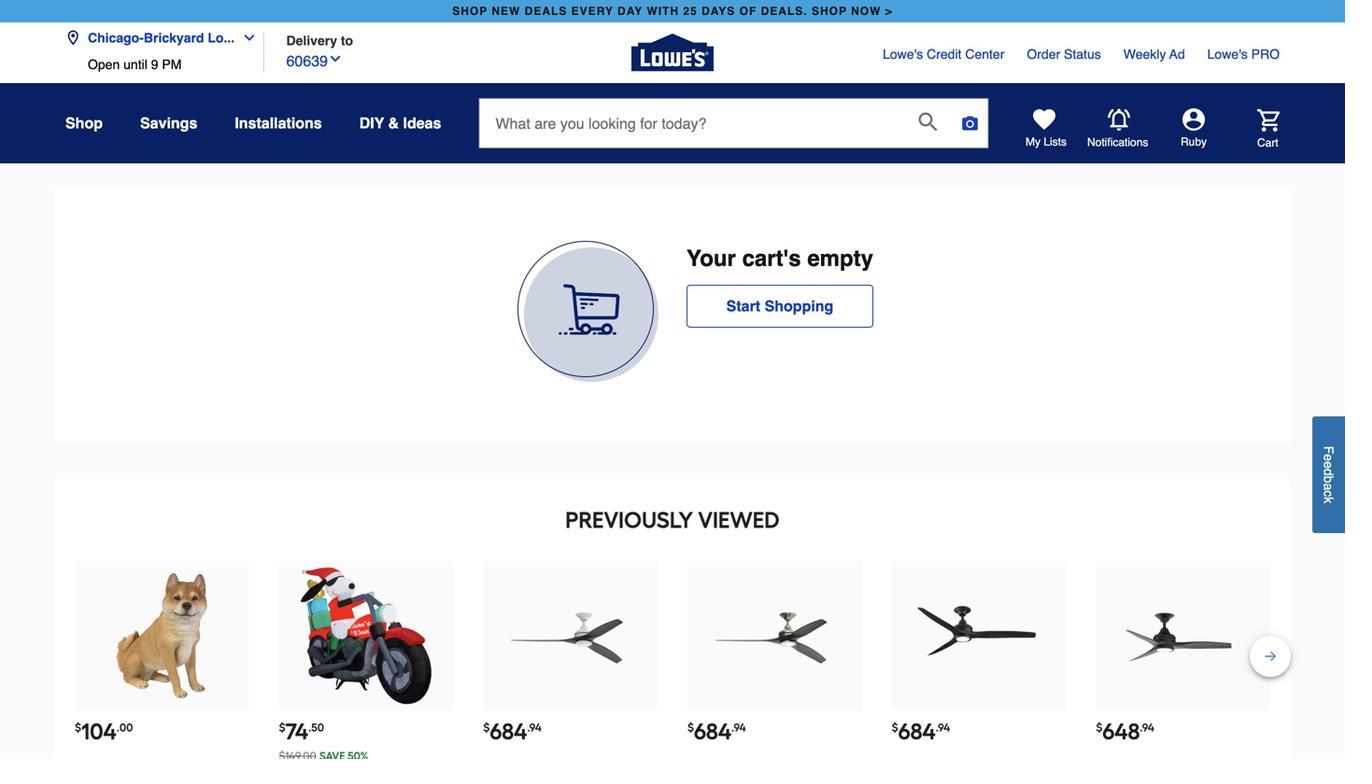 Task type: vqa. For each thing, say whether or not it's contained in the screenshot.


Task type: locate. For each thing, give the bounding box(es) containing it.
shop left new
[[453, 5, 488, 18]]

6 $ from the left
[[1097, 721, 1103, 735]]

fanimation spitfire 48-in black led indoor/outdoor propeller ceiling fan with light remote (3-blade) image
[[1114, 567, 1254, 706]]

your
[[687, 246, 736, 271]]

3 684 from the left
[[899, 719, 936, 746]]

2 $ 684 .94 from the left
[[688, 719, 746, 746]]

savings
[[140, 114, 198, 132]]

chicago-
[[88, 30, 144, 45]]

a
[[1322, 483, 1337, 491]]

1 horizontal spatial lowe's
[[1208, 47, 1248, 62]]

until
[[123, 57, 147, 72]]

1 horizontal spatial 684
[[694, 719, 732, 746]]

ad
[[1170, 47, 1186, 62]]

previously viewed heading
[[73, 502, 1273, 539]]

2 .94 from the left
[[732, 721, 746, 735]]

start shopping button
[[687, 285, 874, 328]]

$ 684 .94 for fanimation spitfire 60-in brushed nickel led indoor/outdoor propeller ceiling fan with light remote (3-blade) image
[[688, 719, 746, 746]]

1 horizontal spatial $ 684 .94
[[688, 719, 746, 746]]

cart link
[[1232, 109, 1280, 150]]

9
[[151, 57, 158, 72]]

previously viewed
[[566, 507, 780, 534]]

2 lowe's from the left
[[1208, 47, 1248, 62]]

lowe's
[[883, 47, 924, 62], [1208, 47, 1248, 62]]

shop new deals every day with 25 days of deals. shop now > link
[[449, 0, 897, 22]]

fanimation spitfire 60-in black led indoor/outdoor propeller ceiling fan with light remote (3-blade) image
[[910, 567, 1049, 706]]

3 $ 684 .94 from the left
[[892, 719, 951, 746]]

$ 648 .94
[[1097, 719, 1155, 746]]

new
[[492, 5, 521, 18]]

cart's
[[743, 246, 802, 271]]

day
[[618, 5, 643, 18]]

days
[[702, 5, 736, 18]]

b
[[1322, 476, 1337, 483]]

1 horizontal spatial shop
[[812, 5, 848, 18]]

f e e d b a c k button
[[1313, 417, 1346, 534]]

f e e d b a c k
[[1322, 446, 1337, 504]]

$ for fanimation spitfire 60-in matte white led indoor/outdoor propeller ceiling fan with light remote (3-blade) image
[[483, 721, 490, 735]]

viewed
[[698, 507, 780, 534]]

camera image
[[961, 114, 980, 133]]

3 .94 from the left
[[936, 721, 951, 735]]

lowe's left pro at right
[[1208, 47, 1248, 62]]

25
[[684, 5, 698, 18]]

lowe's inside 'link'
[[1208, 47, 1248, 62]]

fanimation spitfire 60-in brushed nickel led indoor/outdoor propeller ceiling fan with light remote (3-blade) image
[[705, 567, 845, 706]]

2 horizontal spatial 684
[[899, 719, 936, 746]]

$ inside $ 648 .94
[[1097, 721, 1103, 735]]

open until 9 pm
[[88, 57, 182, 72]]

0 horizontal spatial lowe's
[[883, 47, 924, 62]]

2 $ from the left
[[279, 721, 286, 735]]

1 $ from the left
[[75, 721, 81, 735]]

$ for fanimation spitfire 60-in brushed nickel led indoor/outdoor propeller ceiling fan with light remote (3-blade) image
[[688, 721, 694, 735]]

hi-line gift 15.83-in h x 6.69-in w brown animal garden statue image
[[92, 567, 232, 706]]

e up d on the right of page
[[1322, 454, 1337, 462]]

$ 104 .00
[[75, 719, 133, 746]]

pro
[[1252, 47, 1280, 62]]

$ for fanimation spitfire 60-in black led indoor/outdoor propeller ceiling fan with light remote (3-blade) image
[[892, 721, 899, 735]]

2 e from the top
[[1322, 462, 1337, 469]]

1 e from the top
[[1322, 454, 1337, 462]]

savings button
[[140, 107, 198, 140]]

1 684 from the left
[[490, 719, 527, 746]]

None search field
[[479, 98, 989, 166]]

open
[[88, 57, 120, 72]]

e
[[1322, 454, 1337, 462], [1322, 462, 1337, 469]]

3 $ from the left
[[483, 721, 490, 735]]

4 .94 from the left
[[1141, 721, 1155, 735]]

shop left "now"
[[812, 5, 848, 18]]

status
[[1065, 47, 1102, 62]]

0 horizontal spatial shop
[[453, 5, 488, 18]]

shop
[[453, 5, 488, 18], [812, 5, 848, 18]]

lowe's home improvement notification center image
[[1108, 109, 1131, 131]]

1 shop from the left
[[453, 5, 488, 18]]

.94 inside $ 648 .94
[[1141, 721, 1155, 735]]

.94
[[527, 721, 542, 735], [732, 721, 746, 735], [936, 721, 951, 735], [1141, 721, 1155, 735]]

1 $ 684 .94 from the left
[[483, 719, 542, 746]]

lowe's left "credit"
[[883, 47, 924, 62]]

5 $ from the left
[[892, 721, 899, 735]]

0 horizontal spatial 684
[[490, 719, 527, 746]]

$ inside $ 104 .00
[[75, 721, 81, 735]]

lowe's for lowe's pro
[[1208, 47, 1248, 62]]

location image
[[65, 30, 80, 45]]

deals.
[[761, 5, 808, 18]]

chevron down image
[[328, 51, 343, 66]]

.94 for fanimation spitfire 60-in brushed nickel led indoor/outdoor propeller ceiling fan with light remote (3-blade) image
[[732, 721, 746, 735]]

1 lowe's from the left
[[883, 47, 924, 62]]

my
[[1026, 136, 1041, 149]]

weekly ad
[[1124, 47, 1186, 62]]

2 horizontal spatial $ 684 .94
[[892, 719, 951, 746]]

684
[[490, 719, 527, 746], [694, 719, 732, 746], [899, 719, 936, 746]]

4 $ from the left
[[688, 721, 694, 735]]

1 .94 from the left
[[527, 721, 542, 735]]

.94 for fanimation spitfire 48-in black led indoor/outdoor propeller ceiling fan with light remote (3-blade) image
[[1141, 721, 1155, 735]]

chicago-brickyard lo...
[[88, 30, 235, 45]]

$
[[75, 721, 81, 735], [279, 721, 286, 735], [483, 721, 490, 735], [688, 721, 694, 735], [892, 721, 899, 735], [1097, 721, 1103, 735]]

2 684 from the left
[[694, 719, 732, 746]]

$ 684 .94
[[483, 719, 542, 746], [688, 719, 746, 746], [892, 719, 951, 746]]

684 for fanimation spitfire 60-in black led indoor/outdoor propeller ceiling fan with light remote (3-blade) image
[[899, 719, 936, 746]]

0 horizontal spatial $ 684 .94
[[483, 719, 542, 746]]

lists
[[1044, 136, 1067, 149]]

$ for hi-line gift 15.83-in h x 6.69-in w brown animal garden statue "image"
[[75, 721, 81, 735]]

lowe's home improvement lists image
[[1034, 108, 1056, 131]]

e up b
[[1322, 462, 1337, 469]]

search image
[[919, 112, 938, 131]]

lowe's pro link
[[1208, 45, 1280, 64]]

60639
[[286, 52, 328, 70]]

ruby
[[1181, 136, 1207, 149]]



Task type: describe. For each thing, give the bounding box(es) containing it.
brickyard
[[144, 30, 204, 45]]

>
[[886, 5, 893, 18]]

f
[[1322, 446, 1337, 454]]

k
[[1322, 497, 1337, 504]]

credit
[[927, 47, 962, 62]]

lo...
[[208, 30, 235, 45]]

diy & ideas
[[360, 114, 442, 132]]

notifications
[[1088, 136, 1149, 149]]

.00
[[117, 721, 133, 735]]

installations button
[[235, 107, 322, 140]]

start shopping
[[727, 298, 834, 315]]

delivery to
[[286, 33, 353, 48]]

Search Query text field
[[480, 99, 904, 148]]

60639 button
[[286, 48, 343, 72]]

center
[[966, 47, 1005, 62]]

lowe's home improvement cart image
[[1258, 109, 1280, 132]]

$ inside $ 74 .50
[[279, 721, 286, 735]]

every
[[572, 5, 614, 18]]

684 for fanimation spitfire 60-in matte white led indoor/outdoor propeller ceiling fan with light remote (3-blade) image
[[490, 719, 527, 746]]

cart
[[1258, 136, 1279, 149]]

ideas
[[403, 114, 442, 132]]

lowe's credit center
[[883, 47, 1005, 62]]

shopping
[[765, 298, 834, 315]]

delivery
[[286, 33, 337, 48]]

.50
[[309, 721, 324, 735]]

$ 684 .94 for fanimation spitfire 60-in black led indoor/outdoor propeller ceiling fan with light remote (3-blade) image
[[892, 719, 951, 746]]

weekly
[[1124, 47, 1167, 62]]

chicago-brickyard lo... button
[[65, 19, 265, 57]]

.94 for fanimation spitfire 60-in matte white led indoor/outdoor propeller ceiling fan with light remote (3-blade) image
[[527, 721, 542, 735]]

$ 684 .94 for fanimation spitfire 60-in matte white led indoor/outdoor propeller ceiling fan with light remote (3-blade) image
[[483, 719, 542, 746]]

74
[[286, 719, 309, 746]]

pm
[[162, 57, 182, 72]]

&
[[388, 114, 399, 132]]

order
[[1027, 47, 1061, 62]]

order status link
[[1027, 45, 1102, 64]]

c
[[1322, 491, 1337, 497]]

$ for fanimation spitfire 48-in black led indoor/outdoor propeller ceiling fan with light remote (3-blade) image
[[1097, 721, 1103, 735]]

now
[[851, 5, 882, 18]]

diy
[[360, 114, 384, 132]]

$ 74 .50
[[279, 719, 324, 746]]

d
[[1322, 469, 1337, 476]]

shop
[[65, 114, 103, 132]]

installations
[[235, 114, 322, 132]]

my lists
[[1026, 136, 1067, 149]]

my lists link
[[1026, 108, 1067, 150]]

104
[[81, 719, 117, 746]]

chevron down image
[[235, 30, 257, 45]]

fanimation spitfire 60-in matte white led indoor/outdoor propeller ceiling fan with light remote (3-blade) image
[[501, 567, 640, 706]]

diy & ideas button
[[360, 107, 442, 140]]

to
[[341, 33, 353, 48]]

ruby button
[[1150, 108, 1239, 150]]

lowe's credit center link
[[883, 45, 1005, 64]]

lowe's pro
[[1208, 47, 1280, 62]]

previously
[[566, 507, 694, 534]]

empty
[[808, 246, 874, 271]]

lowe's home improvement logo image
[[632, 12, 714, 94]]

648
[[1103, 719, 1141, 746]]

lowe's for lowe's credit center
[[883, 47, 924, 62]]

peanuts 4.5-ft lighted peanuts worldwide snoopy christmas inflatable image
[[297, 567, 436, 706]]

deals
[[525, 5, 568, 18]]

684 for fanimation spitfire 60-in brushed nickel led indoor/outdoor propeller ceiling fan with light remote (3-blade) image
[[694, 719, 732, 746]]

order status
[[1027, 47, 1102, 62]]

shop new deals every day with 25 days of deals. shop now >
[[453, 5, 893, 18]]

start
[[727, 298, 761, 315]]

your cart's empty
[[687, 246, 874, 271]]

shop button
[[65, 107, 103, 140]]

.94 for fanimation spitfire 60-in black led indoor/outdoor propeller ceiling fan with light remote (3-blade) image
[[936, 721, 951, 735]]

with
[[647, 5, 679, 18]]

2 shop from the left
[[812, 5, 848, 18]]

of
[[740, 5, 757, 18]]

weekly ad link
[[1124, 45, 1186, 64]]



